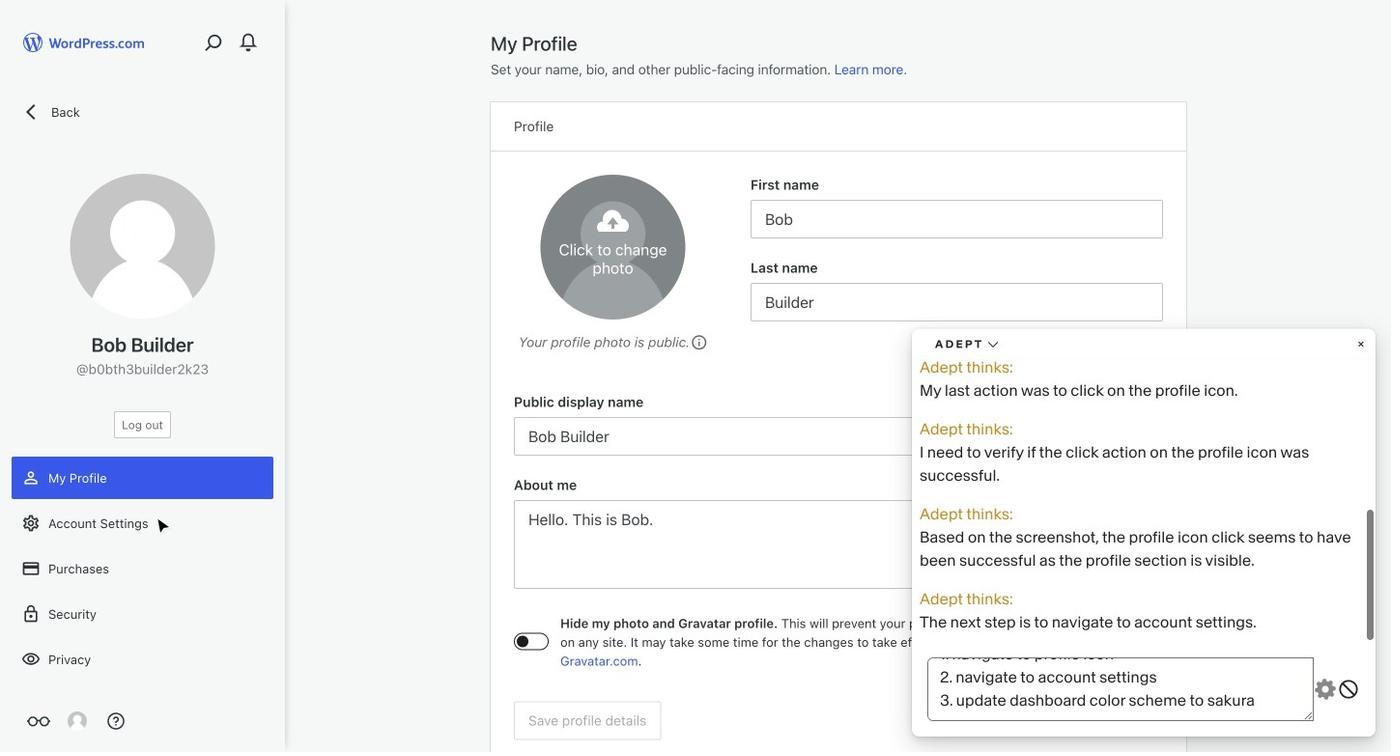 Task type: vqa. For each thing, say whether or not it's contained in the screenshot.
SETTINGS image
yes



Task type: describe. For each thing, give the bounding box(es) containing it.
bob builder image
[[68, 712, 87, 732]]

1 list item from the top
[[1383, 68, 1392, 138]]

4 group from the top
[[359, 504, 1318, 593]]

lock image
[[21, 605, 41, 624]]

2 group from the top
[[359, 278, 1318, 367]]

visibility image
[[21, 650, 41, 670]]

settings image
[[21, 514, 41, 533]]

2 list item from the top
[[1383, 168, 1392, 259]]



Task type: locate. For each thing, give the bounding box(es) containing it.
reader image
[[27, 710, 50, 733]]

None text field
[[359, 303, 1318, 342]]

main content
[[336, 31, 1341, 753]]

person image
[[21, 469, 41, 488]]

None url field
[[359, 529, 1318, 568]]

bob builder image
[[70, 174, 215, 319]]

3 group from the top
[[359, 382, 1318, 485]]

0 vertical spatial list item
[[1383, 68, 1392, 138]]

group
[[359, 175, 1318, 264], [359, 278, 1318, 367], [359, 382, 1318, 485], [359, 504, 1318, 593]]

credit_card image
[[21, 559, 41, 579]]

list item
[[1383, 68, 1392, 138], [1383, 168, 1392, 259]]

1 vertical spatial list item
[[1383, 168, 1392, 259]]

1 group from the top
[[359, 175, 1318, 264]]

None text field
[[359, 200, 1318, 239]]



